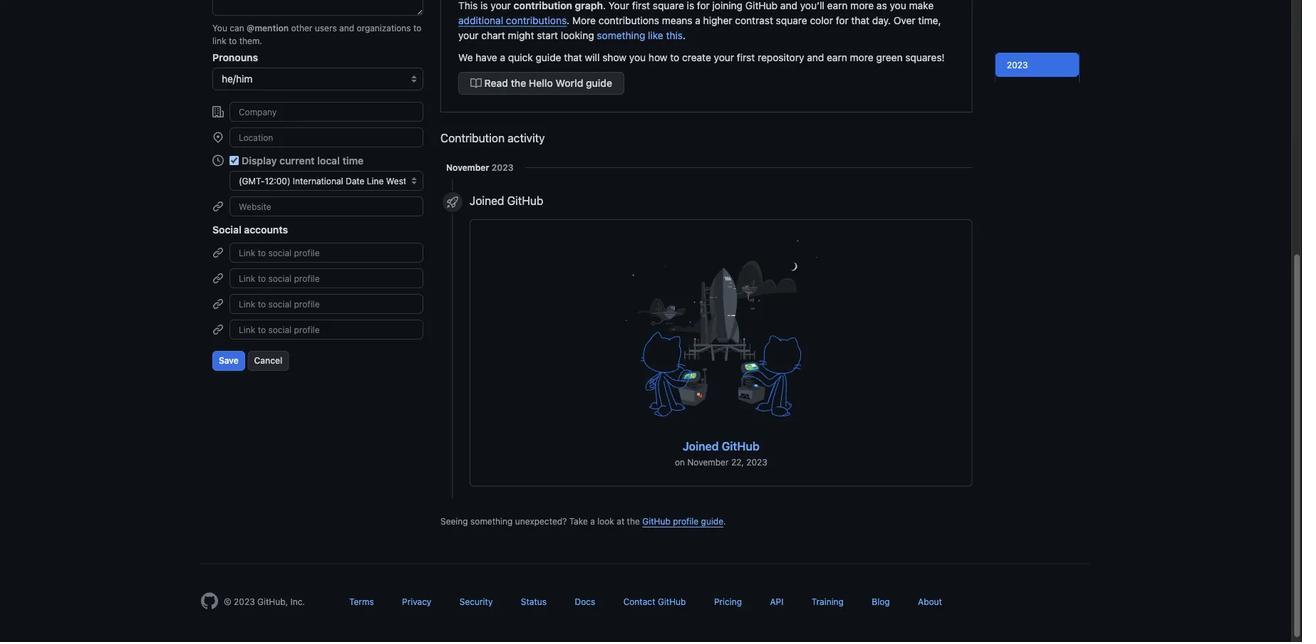 Task type: vqa. For each thing, say whether or not it's contained in the screenshot.
→ corresponding to View changelog →
no



Task type: describe. For each thing, give the bounding box(es) containing it.
we have a quick guide that will show you how to create your first repository and earn more green squares!
[[458, 52, 945, 63]]

that inside . more contributions means a higher contrast square color for that day. over time, your chart might start looking
[[851, 15, 869, 26]]

contact github
[[623, 598, 686, 608]]

security link
[[460, 598, 493, 608]]

Display current local time checkbox
[[229, 156, 239, 166]]

github for contact github
[[658, 598, 686, 608]]

save
[[219, 356, 239, 366]]

joined github on november 22, 2023
[[675, 440, 767, 468]]

start
[[537, 30, 558, 41]]

homepage image
[[201, 594, 218, 611]]

©
[[224, 598, 231, 608]]

rocket image
[[447, 197, 458, 208]]

location image
[[212, 132, 224, 144]]

looking
[[561, 30, 594, 41]]

read the hello world guide link
[[458, 72, 624, 95]]

november inside joined github on november 22, 2023
[[687, 458, 729, 468]]

how
[[649, 52, 667, 63]]

2 horizontal spatial guide
[[701, 517, 723, 527]]

something like this .
[[597, 30, 686, 41]]

seeing something unexpected? take a look at the github profile guide .
[[440, 517, 726, 527]]

like
[[648, 30, 663, 41]]

github,
[[257, 598, 288, 608]]

link
[[212, 36, 226, 46]]

github profile guide link
[[642, 517, 723, 527]]

terms
[[349, 598, 374, 608]]

1 vertical spatial the
[[627, 517, 640, 527]]

Location field
[[229, 128, 423, 148]]

you
[[212, 23, 227, 33]]

1 horizontal spatial .
[[683, 30, 686, 41]]

more
[[572, 15, 596, 26]]

github left the profile
[[642, 517, 671, 527]]

profile
[[673, 517, 699, 527]]

accounts
[[244, 224, 288, 236]]

contribution activity
[[440, 132, 545, 145]]

@mention
[[247, 23, 289, 33]]

hello
[[529, 78, 553, 89]]

can
[[230, 23, 244, 33]]

activity
[[508, 132, 545, 145]]

quick
[[508, 52, 533, 63]]

1 horizontal spatial and
[[807, 52, 824, 63]]

link to social profile text field for social account icon
[[229, 320, 423, 340]]

look
[[597, 517, 614, 527]]

guide for quick
[[536, 52, 561, 63]]

cancel
[[254, 356, 282, 366]]

training link
[[812, 598, 844, 608]]

chart
[[481, 30, 505, 41]]

0 horizontal spatial something
[[470, 517, 513, 527]]

square
[[776, 15, 807, 26]]

book image
[[470, 78, 482, 89]]

3 social account image from the top
[[212, 299, 224, 310]]

guide for world
[[586, 78, 612, 89]]

higher
[[703, 15, 732, 26]]

joined github
[[470, 195, 543, 208]]

display current local time
[[242, 155, 364, 167]]

this
[[666, 30, 683, 41]]

world
[[556, 78, 583, 89]]

1 vertical spatial a
[[500, 52, 505, 63]]

contrast
[[735, 15, 773, 26]]

1 horizontal spatial your
[[714, 52, 734, 63]]

terms link
[[349, 598, 374, 608]]

for
[[836, 15, 849, 26]]

read
[[484, 78, 508, 89]]

0 vertical spatial to
[[413, 23, 421, 33]]

status
[[521, 598, 547, 608]]

users
[[315, 23, 337, 33]]

pricing
[[714, 598, 742, 608]]

additional
[[458, 15, 503, 26]]

organization image
[[212, 107, 224, 118]]

first
[[737, 52, 755, 63]]

clock image
[[212, 155, 224, 167]]

display
[[242, 155, 277, 167]]

read the hello world guide
[[482, 78, 612, 89]]

joined for joined github on november 22, 2023
[[683, 440, 719, 454]]

contact
[[623, 598, 655, 608]]

color
[[810, 15, 833, 26]]

day.
[[872, 15, 891, 26]]

api
[[770, 598, 784, 608]]

2 social account image from the top
[[212, 273, 224, 285]]



Task type: locate. For each thing, give the bounding box(es) containing it.
0 vertical spatial your
[[458, 30, 479, 41]]

0 vertical spatial and
[[339, 23, 354, 33]]

github
[[507, 195, 543, 208], [722, 440, 760, 454], [642, 517, 671, 527], [658, 598, 686, 608]]

0 horizontal spatial the
[[511, 78, 526, 89]]

social account image
[[212, 325, 224, 336]]

and
[[339, 23, 354, 33], [807, 52, 824, 63]]

other users and organizations to link to them.
[[212, 23, 421, 46]]

0 vertical spatial november
[[446, 163, 489, 173]]

social
[[212, 224, 241, 236]]

joined github! image
[[543, 232, 899, 446]]

1 vertical spatial to
[[229, 36, 237, 46]]

2 horizontal spatial to
[[670, 52, 679, 63]]

a left look
[[590, 517, 595, 527]]

.
[[567, 15, 570, 26], [683, 30, 686, 41], [723, 517, 726, 527]]

Company field
[[229, 102, 423, 122]]

and inside other users and organizations to link to them.
[[339, 23, 354, 33]]

2023 link
[[995, 53, 1079, 77]]

github down november 2023
[[507, 195, 543, 208]]

Website field
[[229, 197, 423, 217]]

joined for joined github
[[470, 195, 504, 208]]

docs
[[575, 598, 595, 608]]

might
[[508, 30, 534, 41]]

1 vertical spatial your
[[714, 52, 734, 63]]

means
[[662, 15, 692, 26]]

the right read
[[511, 78, 526, 89]]

1 vertical spatial that
[[564, 52, 582, 63]]

link image
[[212, 201, 224, 213]]

api link
[[770, 598, 784, 608]]

you
[[629, 52, 646, 63]]

have
[[476, 52, 497, 63]]

2 vertical spatial guide
[[701, 517, 723, 527]]

about
[[918, 598, 942, 608]]

0 horizontal spatial .
[[567, 15, 570, 26]]

© 2023 github, inc.
[[224, 598, 305, 608]]

joined
[[470, 195, 504, 208], [683, 440, 719, 454]]

0 horizontal spatial november
[[446, 163, 489, 173]]

0 vertical spatial the
[[511, 78, 526, 89]]

something right seeing
[[470, 517, 513, 527]]

additional contributions link
[[458, 15, 567, 26]]

2 vertical spatial .
[[723, 517, 726, 527]]

training
[[812, 598, 844, 608]]

take
[[569, 517, 588, 527]]

create
[[682, 52, 711, 63]]

will
[[585, 52, 600, 63]]

. right the profile
[[723, 517, 726, 527]]

0 vertical spatial that
[[851, 15, 869, 26]]

. down means
[[683, 30, 686, 41]]

we
[[458, 52, 473, 63]]

at
[[617, 517, 625, 527]]

security
[[460, 598, 493, 608]]

link to social profile text field for 1st social account image from the bottom of the page
[[229, 295, 423, 315]]

0 horizontal spatial a
[[500, 52, 505, 63]]

github inside joined github on november 22, 2023
[[722, 440, 760, 454]]

on november 22, 2023 link
[[675, 457, 767, 470]]

1 vertical spatial something
[[470, 517, 513, 527]]

guide down start at left
[[536, 52, 561, 63]]

1 vertical spatial november
[[687, 458, 729, 468]]

and right users
[[339, 23, 354, 33]]

1 horizontal spatial november
[[687, 458, 729, 468]]

0 horizontal spatial that
[[564, 52, 582, 63]]

a for unexpected?
[[590, 517, 595, 527]]

that
[[851, 15, 869, 26], [564, 52, 582, 63]]

0 vertical spatial .
[[567, 15, 570, 26]]

0 vertical spatial joined
[[470, 195, 504, 208]]

more
[[850, 52, 874, 63]]

your
[[458, 30, 479, 41], [714, 52, 734, 63]]

joined down november 2023
[[470, 195, 504, 208]]

1 horizontal spatial a
[[590, 517, 595, 527]]

something like this button
[[597, 28, 683, 43]]

1 horizontal spatial that
[[851, 15, 869, 26]]

2 contributions from the left
[[599, 15, 659, 26]]

1 vertical spatial joined
[[683, 440, 719, 454]]

. inside . more contributions means a higher contrast square color for that day. over time, your chart might start looking
[[567, 15, 570, 26]]

0 vertical spatial something
[[597, 30, 645, 41]]

social accounts
[[212, 224, 288, 236]]

contact github link
[[623, 598, 686, 608]]

unexpected?
[[515, 517, 567, 527]]

to right link
[[229, 36, 237, 46]]

repository
[[758, 52, 804, 63]]

pronouns
[[212, 52, 258, 63]]

1 vertical spatial .
[[683, 30, 686, 41]]

2 vertical spatial link to social profile text field
[[229, 320, 423, 340]]

. left more
[[567, 15, 570, 26]]

blog link
[[872, 598, 890, 608]]

1 vertical spatial link to social profile text field
[[229, 295, 423, 315]]

0 horizontal spatial joined
[[470, 195, 504, 208]]

1 horizontal spatial to
[[413, 23, 421, 33]]

2 link to social profile text field from the top
[[229, 295, 423, 315]]

seeing
[[440, 517, 468, 527]]

show
[[602, 52, 626, 63]]

1 vertical spatial social account image
[[212, 273, 224, 285]]

0 horizontal spatial your
[[458, 30, 479, 41]]

your left first
[[714, 52, 734, 63]]

november down contribution
[[446, 163, 489, 173]]

a inside . more contributions means a higher contrast square color for that day. over time, your chart might start looking
[[695, 15, 701, 26]]

local
[[317, 155, 340, 167]]

1 vertical spatial and
[[807, 52, 824, 63]]

inc.
[[290, 598, 305, 608]]

to
[[413, 23, 421, 33], [229, 36, 237, 46], [670, 52, 679, 63]]

a right have
[[500, 52, 505, 63]]

link to social profile text field for second social account image from the bottom of the page
[[229, 269, 423, 289]]

contributions inside . more contributions means a higher contrast square color for that day. over time, your chart might start looking
[[599, 15, 659, 26]]

about link
[[918, 598, 942, 608]]

squares!
[[905, 52, 945, 63]]

0 vertical spatial a
[[695, 15, 701, 26]]

earn
[[827, 52, 847, 63]]

on
[[675, 458, 685, 468]]

2 horizontal spatial a
[[695, 15, 701, 26]]

github up 22,
[[722, 440, 760, 454]]

time
[[342, 155, 364, 167]]

blog
[[872, 598, 890, 608]]

privacy
[[402, 598, 431, 608]]

green
[[876, 52, 903, 63]]

guide right the profile
[[701, 517, 723, 527]]

organizations
[[357, 23, 411, 33]]

current
[[279, 155, 315, 167]]

your inside . more contributions means a higher contrast square color for that day. over time, your chart might start looking
[[458, 30, 479, 41]]

docs link
[[575, 598, 595, 608]]

the right at
[[627, 517, 640, 527]]

that right for
[[851, 15, 869, 26]]

0 horizontal spatial to
[[229, 36, 237, 46]]

1 horizontal spatial contributions
[[599, 15, 659, 26]]

a left higher on the top
[[695, 15, 701, 26]]

1 contributions from the left
[[506, 15, 567, 26]]

time,
[[918, 15, 941, 26]]

social account image
[[212, 248, 224, 259], [212, 273, 224, 285], [212, 299, 224, 310]]

something
[[597, 30, 645, 41], [470, 517, 513, 527]]

other
[[291, 23, 312, 33]]

1 horizontal spatial something
[[597, 30, 645, 41]]

privacy link
[[402, 598, 431, 608]]

joined inside joined github on november 22, 2023
[[683, 440, 719, 454]]

joined up on november 22, 2023 link
[[683, 440, 719, 454]]

guide
[[536, 52, 561, 63], [586, 78, 612, 89], [701, 517, 723, 527]]

github for joined github
[[507, 195, 543, 208]]

2023
[[1007, 60, 1028, 70], [492, 163, 514, 173], [746, 458, 767, 468], [234, 598, 255, 608]]

1 horizontal spatial joined
[[683, 440, 719, 454]]

1 horizontal spatial the
[[627, 517, 640, 527]]

0 horizontal spatial guide
[[536, 52, 561, 63]]

contributions
[[506, 15, 567, 26], [599, 15, 659, 26]]

additional contributions
[[458, 15, 567, 26]]

Link to social profile text field
[[229, 243, 423, 263]]

the
[[511, 78, 526, 89], [627, 517, 640, 527]]

github for joined github on november 22, 2023
[[722, 440, 760, 454]]

Link to social profile text field
[[229, 269, 423, 289], [229, 295, 423, 315], [229, 320, 423, 340]]

contributions up something like this "button"
[[599, 15, 659, 26]]

that left the will
[[564, 52, 582, 63]]

2023 inside joined github on november 22, 2023
[[746, 458, 767, 468]]

contributions up start at left
[[506, 15, 567, 26]]

your down additional
[[458, 30, 479, 41]]

and left earn
[[807, 52, 824, 63]]

0 vertical spatial guide
[[536, 52, 561, 63]]

22,
[[731, 458, 744, 468]]

2 vertical spatial a
[[590, 517, 595, 527]]

2 vertical spatial to
[[670, 52, 679, 63]]

1 social account image from the top
[[212, 248, 224, 259]]

1 horizontal spatial guide
[[586, 78, 612, 89]]

something up show
[[597, 30, 645, 41]]

guide down the will
[[586, 78, 612, 89]]

a for contributions
[[695, 15, 701, 26]]

3 link to social profile text field from the top
[[229, 320, 423, 340]]

. more contributions means a higher contrast square color for that day. over time, your chart might start looking
[[458, 15, 941, 41]]

1 vertical spatial guide
[[586, 78, 612, 89]]

0 horizontal spatial and
[[339, 23, 354, 33]]

cancel button
[[248, 352, 289, 372]]

contribution
[[440, 132, 505, 145]]

0 vertical spatial social account image
[[212, 248, 224, 259]]

1 link to social profile text field from the top
[[229, 269, 423, 289]]

over
[[894, 15, 916, 26]]

status link
[[521, 598, 547, 608]]

2 horizontal spatial .
[[723, 517, 726, 527]]

to right how at the top
[[670, 52, 679, 63]]

a
[[695, 15, 701, 26], [500, 52, 505, 63], [590, 517, 595, 527]]

0 vertical spatial link to social profile text field
[[229, 269, 423, 289]]

them.
[[239, 36, 262, 46]]

0 horizontal spatial contributions
[[506, 15, 567, 26]]

2 vertical spatial social account image
[[212, 299, 224, 310]]

november
[[446, 163, 489, 173], [687, 458, 729, 468]]

github right contact
[[658, 598, 686, 608]]

to right 'organizations' on the left
[[413, 23, 421, 33]]

november right on
[[687, 458, 729, 468]]



